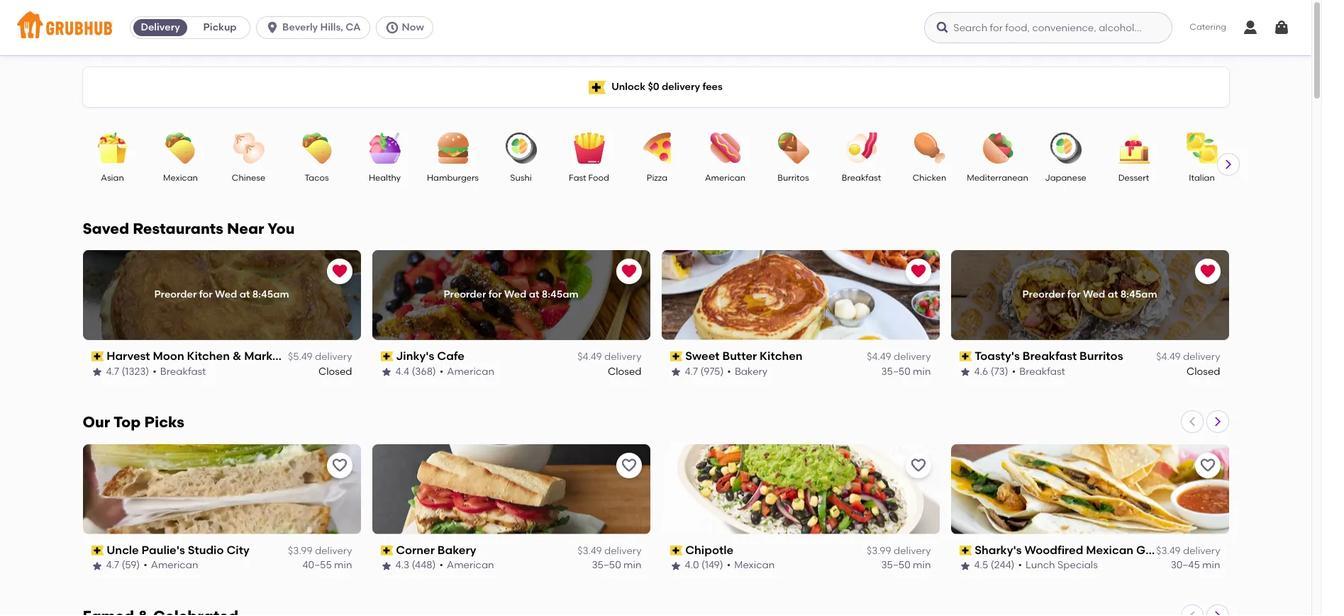 Task type: vqa. For each thing, say whether or not it's contained in the screenshot.


Task type: locate. For each thing, give the bounding box(es) containing it.
• right (1323)
[[153, 366, 157, 378]]

0 horizontal spatial closed
[[318, 366, 352, 378]]

min left 4.6
[[913, 366, 931, 378]]

1 at from the left
[[240, 289, 250, 301]]

30–45 min
[[1171, 560, 1220, 572]]

burritos
[[778, 173, 809, 183], [1080, 350, 1123, 363]]

save this restaurant image
[[331, 457, 348, 474], [620, 457, 637, 474]]

wed
[[215, 289, 237, 301], [504, 289, 527, 301], [1083, 289, 1105, 301]]

preorder up cafe in the bottom left of the page
[[444, 289, 486, 301]]

1 preorder from the left
[[154, 289, 197, 301]]

subscription pass image left harvest
[[91, 352, 104, 362]]

mediterranean image
[[973, 133, 1022, 164]]

harvest moon kitchen & marketplace
[[107, 350, 315, 363]]

sushi image
[[496, 133, 546, 164]]

0 horizontal spatial $3.49 delivery
[[578, 546, 642, 558]]

3 $4.49 from the left
[[1156, 351, 1181, 363]]

0 horizontal spatial kitchen
[[187, 350, 230, 363]]

beverly hills, ca
[[282, 21, 361, 33]]

• down corner bakery
[[439, 560, 443, 572]]

breakfast down toasty's breakfast burritos at right bottom
[[1019, 366, 1065, 378]]

mexican up the specials
[[1086, 544, 1134, 557]]

1 horizontal spatial preorder for wed at 8:45am
[[444, 289, 578, 301]]

2 $3.99 from the left
[[867, 546, 891, 558]]

our
[[83, 413, 110, 431]]

3 wed from the left
[[1083, 289, 1105, 301]]

• american down uncle paulie's studio city
[[143, 560, 198, 572]]

3 saved restaurant image from the left
[[1199, 263, 1216, 280]]

$3.99 delivery for chipotle
[[867, 546, 931, 558]]

min for corner bakery
[[624, 560, 642, 572]]

3 8:45am from the left
[[1121, 289, 1157, 301]]

star icon image left 4.5
[[959, 561, 971, 572]]

2 vertical spatial mexican
[[734, 560, 775, 572]]

1 horizontal spatial at
[[529, 289, 539, 301]]

3 saved restaurant button from the left
[[905, 259, 931, 284]]

restaurants
[[133, 220, 223, 238]]

$3.49 for sharky's woodfired mexican grill
[[1156, 546, 1181, 558]]

$4.49 delivery
[[578, 351, 642, 363], [867, 351, 931, 363], [1156, 351, 1220, 363]]

2 horizontal spatial preorder for wed at 8:45am
[[1022, 289, 1157, 301]]

closed for harvest moon kitchen & marketplace
[[318, 366, 352, 378]]

1 vertical spatial subscription pass image
[[959, 546, 972, 556]]

4.7 down harvest
[[106, 366, 119, 378]]

healthy
[[369, 173, 401, 183]]

star icon image left 4.0
[[670, 561, 681, 572]]

(59)
[[122, 560, 140, 572]]

1 save this restaurant image from the left
[[910, 457, 927, 474]]

fast
[[569, 173, 586, 183]]

0 vertical spatial subscription pass image
[[381, 352, 393, 362]]

you
[[268, 220, 295, 238]]

0 horizontal spatial $3.99 delivery
[[288, 546, 352, 558]]

1 save this restaurant button from the left
[[327, 453, 352, 479]]

2 save this restaurant image from the left
[[620, 457, 637, 474]]

2 saved restaurant button from the left
[[616, 259, 642, 284]]

$0
[[648, 81, 659, 93]]

1 horizontal spatial closed
[[608, 366, 642, 378]]

kitchen for butter
[[760, 350, 803, 363]]

4.7 for uncle paulie's studio city
[[106, 560, 119, 572]]

4.7 left the (59)
[[106, 560, 119, 572]]

pizza image
[[632, 133, 682, 164]]

main navigation navigation
[[0, 0, 1311, 55]]

$3.99
[[288, 546, 313, 558], [867, 546, 891, 558]]

• american down cafe in the bottom left of the page
[[440, 366, 494, 378]]

1 save this restaurant image from the left
[[331, 457, 348, 474]]

35–50 min
[[881, 366, 931, 378], [592, 560, 642, 572], [881, 560, 931, 572]]

unlock $0 delivery fees
[[612, 81, 723, 93]]

0 horizontal spatial wed
[[215, 289, 237, 301]]

1 horizontal spatial 8:45am
[[542, 289, 578, 301]]

2 for from the left
[[489, 289, 502, 301]]

min for sharky's woodfired mexican grill
[[1202, 560, 1220, 572]]

$3.49 for corner bakery
[[578, 546, 602, 558]]

1 horizontal spatial wed
[[504, 289, 527, 301]]

0 horizontal spatial $4.49
[[578, 351, 602, 363]]

0 horizontal spatial subscription pass image
[[381, 352, 393, 362]]

asian
[[101, 173, 124, 183]]

preorder for breakfast
[[1022, 289, 1065, 301]]

(448)
[[412, 560, 436, 572]]

• for sweet butter kitchen
[[727, 366, 731, 378]]

bakery for corner bakery
[[438, 544, 476, 557]]

2 at from the left
[[529, 289, 539, 301]]

italian image
[[1177, 133, 1227, 164]]

delivery
[[662, 81, 700, 93], [315, 351, 352, 363], [604, 351, 642, 363], [894, 351, 931, 363], [1183, 351, 1220, 363], [315, 546, 352, 558], [604, 546, 642, 558], [894, 546, 931, 558], [1183, 546, 1220, 558]]

save this restaurant image for corner bakery
[[620, 457, 637, 474]]

• right (975)
[[727, 366, 731, 378]]

1 caret left icon image from the top
[[1186, 416, 1198, 428]]

subscription pass image left chipotle
[[670, 546, 682, 556]]

$4.49 for sweet butter kitchen
[[867, 351, 891, 363]]

sweet butter kitchen
[[685, 350, 803, 363]]

• american
[[440, 366, 494, 378], [143, 560, 198, 572], [439, 560, 494, 572]]

caret left icon image
[[1186, 416, 1198, 428], [1186, 611, 1198, 616]]

2 caret left icon image from the top
[[1186, 611, 1198, 616]]

corner
[[396, 544, 435, 557]]

bakery for • bakery
[[735, 366, 768, 378]]

corner bakery logo image
[[372, 445, 650, 535]]

2 horizontal spatial at
[[1108, 289, 1118, 301]]

$4.49 for jinky's cafe
[[578, 351, 602, 363]]

top
[[113, 413, 141, 431]]

paulie's
[[142, 544, 185, 557]]

mexican
[[163, 173, 198, 183], [1086, 544, 1134, 557], [734, 560, 775, 572]]

0 horizontal spatial $4.49 delivery
[[578, 351, 642, 363]]

2 horizontal spatial closed
[[1187, 366, 1220, 378]]

unlock
[[612, 81, 646, 93]]

1 horizontal spatial $3.49
[[1156, 546, 1181, 558]]

caret right icon image
[[1222, 159, 1234, 170], [1212, 416, 1223, 428], [1212, 611, 1223, 616]]

hamburgers
[[427, 173, 479, 183]]

2 8:45am from the left
[[542, 289, 578, 301]]

american for corner bakery
[[447, 560, 494, 572]]

1 kitchen from the left
[[187, 350, 230, 363]]

now button
[[376, 16, 439, 39]]

2 $3.49 delivery from the left
[[1156, 546, 1220, 558]]

2 horizontal spatial mexican
[[1086, 544, 1134, 557]]

breakfast down breakfast 'image'
[[842, 173, 881, 183]]

min
[[913, 366, 931, 378], [334, 560, 352, 572], [624, 560, 642, 572], [913, 560, 931, 572], [1202, 560, 1220, 572]]

(244)
[[991, 560, 1015, 572]]

preorder for cafe
[[444, 289, 486, 301]]

0 horizontal spatial $3.49
[[578, 546, 602, 558]]

2 • breakfast from the left
[[1012, 366, 1065, 378]]

save this restaurant image
[[910, 457, 927, 474], [1199, 457, 1216, 474]]

2 kitchen from the left
[[760, 350, 803, 363]]

2 horizontal spatial saved restaurant image
[[1199, 263, 1216, 280]]

2 horizontal spatial 8:45am
[[1121, 289, 1157, 301]]

uncle paulie's studio city logo image
[[83, 445, 361, 535]]

1 • breakfast from the left
[[153, 366, 206, 378]]

1 horizontal spatial for
[[489, 289, 502, 301]]

min left 4.5
[[913, 560, 931, 572]]

0 horizontal spatial preorder
[[154, 289, 197, 301]]

1 horizontal spatial burritos
[[1080, 350, 1123, 363]]

3 at from the left
[[1108, 289, 1118, 301]]

star icon image for uncle paulie's studio city
[[91, 561, 102, 572]]

1 horizontal spatial $3.99
[[867, 546, 891, 558]]

•
[[153, 366, 157, 378], [440, 366, 444, 378], [727, 366, 731, 378], [1012, 366, 1016, 378], [143, 560, 147, 572], [439, 560, 443, 572], [727, 560, 731, 572], [1018, 560, 1022, 572]]

bakery right corner
[[438, 544, 476, 557]]

0 horizontal spatial • breakfast
[[153, 366, 206, 378]]

closed
[[318, 366, 352, 378], [608, 366, 642, 378], [1187, 366, 1220, 378]]

chipotle
[[685, 544, 733, 557]]

star icon image for harvest moon kitchen & marketplace
[[91, 367, 102, 378]]

3 save this restaurant button from the left
[[905, 453, 931, 479]]

svg image
[[1273, 19, 1290, 36]]

• breakfast
[[153, 366, 206, 378], [1012, 366, 1065, 378]]

cafe
[[437, 350, 465, 363]]

1 vertical spatial caret left icon image
[[1186, 611, 1198, 616]]

$3.49
[[578, 546, 602, 558], [1156, 546, 1181, 558]]

star icon image for sweet butter kitchen
[[670, 367, 681, 378]]

$4.49 for toasty's breakfast burritos
[[1156, 351, 1181, 363]]

$5.49 delivery
[[288, 351, 352, 363]]

svg image
[[1242, 19, 1259, 36], [265, 21, 280, 35], [385, 21, 399, 35], [936, 21, 950, 35]]

1 horizontal spatial save this restaurant image
[[620, 457, 637, 474]]

mexican right (149)
[[734, 560, 775, 572]]

1 horizontal spatial bakery
[[735, 366, 768, 378]]

kitchen up • bakery
[[760, 350, 803, 363]]

4.7 down sweet
[[685, 366, 698, 378]]

1 horizontal spatial preorder
[[444, 289, 486, 301]]

save this restaurant button
[[327, 453, 352, 479], [616, 453, 642, 479], [905, 453, 931, 479], [1195, 453, 1220, 479]]

0 horizontal spatial burritos
[[778, 173, 809, 183]]

delivery for jinky's cafe
[[604, 351, 642, 363]]

subscription pass image left jinky's
[[381, 352, 393, 362]]

delivery button
[[131, 16, 190, 39]]

star icon image left 4.6
[[959, 367, 971, 378]]

subscription pass image left corner
[[381, 546, 393, 556]]

4.7 for sweet butter kitchen
[[685, 366, 698, 378]]

3 for from the left
[[1067, 289, 1081, 301]]

specials
[[1058, 560, 1098, 572]]

preorder for wed at 8:45am
[[154, 289, 289, 301], [444, 289, 578, 301], [1022, 289, 1157, 301]]

american down cafe in the bottom left of the page
[[447, 366, 494, 378]]

delivery for toasty's breakfast burritos
[[1183, 351, 1220, 363]]

0 horizontal spatial preorder for wed at 8:45am
[[154, 289, 289, 301]]

2 horizontal spatial $4.49
[[1156, 351, 1181, 363]]

save this restaurant button for bakery
[[616, 453, 642, 479]]

subscription pass image left sharky's
[[959, 546, 972, 556]]

subscription pass image left toasty's
[[959, 352, 972, 362]]

saved restaurant button
[[327, 259, 352, 284], [616, 259, 642, 284], [905, 259, 931, 284], [1195, 259, 1220, 284]]

3 preorder from the left
[[1022, 289, 1065, 301]]

1 $3.49 delivery from the left
[[578, 546, 642, 558]]

(975)
[[700, 366, 724, 378]]

1 $3.99 delivery from the left
[[288, 546, 352, 558]]

star icon image left 4.7 (1323)
[[91, 367, 102, 378]]

2 $3.49 from the left
[[1156, 546, 1181, 558]]

for for breakfast
[[1067, 289, 1081, 301]]

saved restaurant image
[[331, 263, 348, 280], [620, 263, 637, 280], [1199, 263, 1216, 280]]

• american down corner bakery
[[439, 560, 494, 572]]

saved restaurant button for sweet butter kitchen
[[905, 259, 931, 284]]

$5.49
[[288, 351, 313, 363]]

2 preorder from the left
[[444, 289, 486, 301]]

• right (73)
[[1012, 366, 1016, 378]]

min left 4.0
[[624, 560, 642, 572]]

1 vertical spatial bakery
[[438, 544, 476, 557]]

1 horizontal spatial • breakfast
[[1012, 366, 1065, 378]]

chipotle logo image
[[661, 445, 939, 535]]

star icon image left 4.3
[[381, 561, 392, 572]]

subscription pass image
[[91, 352, 104, 362], [670, 352, 682, 362], [959, 352, 972, 362], [91, 546, 104, 556], [381, 546, 393, 556], [670, 546, 682, 556]]

(368)
[[412, 366, 436, 378]]

sweet butter kitchen logo image
[[661, 250, 939, 340]]

american down uncle paulie's studio city
[[151, 560, 198, 572]]

• right the (59)
[[143, 560, 147, 572]]

delivery for harvest moon kitchen & marketplace
[[315, 351, 352, 363]]

american
[[705, 173, 746, 183], [447, 366, 494, 378], [151, 560, 198, 572], [447, 560, 494, 572]]

1 horizontal spatial kitchen
[[760, 350, 803, 363]]

2 closed from the left
[[608, 366, 642, 378]]

$4.49 delivery for toasty's breakfast burritos
[[1156, 351, 1220, 363]]

subscription pass image for toasty's
[[959, 352, 972, 362]]

min right 40–55
[[334, 560, 352, 572]]

chicken
[[913, 173, 946, 183]]

delivery for sharky's woodfired mexican grill
[[1183, 546, 1220, 558]]

subscription pass image for uncle
[[91, 546, 104, 556]]

35–50
[[881, 366, 911, 378], [592, 560, 621, 572], [881, 560, 911, 572]]

at
[[240, 289, 250, 301], [529, 289, 539, 301], [1108, 289, 1118, 301]]

1 wed from the left
[[215, 289, 237, 301]]

2 $4.49 from the left
[[867, 351, 891, 363]]

• breakfast down toasty's breakfast burritos at right bottom
[[1012, 366, 1065, 378]]

2 $4.49 delivery from the left
[[867, 351, 931, 363]]

breakfast down moon on the left bottom of the page
[[160, 366, 206, 378]]

0 vertical spatial bakery
[[735, 366, 768, 378]]

star icon image left 4.4
[[381, 367, 392, 378]]

picks
[[144, 413, 184, 431]]

35–50 min for butter
[[881, 366, 931, 378]]

2 horizontal spatial preorder
[[1022, 289, 1065, 301]]

kitchen left &
[[187, 350, 230, 363]]

1 preorder for wed at 8:45am from the left
[[154, 289, 289, 301]]

save this restaurant button for paulie's
[[327, 453, 352, 479]]

healthy image
[[360, 133, 410, 164]]

0 horizontal spatial save this restaurant image
[[910, 457, 927, 474]]

saved restaurant image for harvest moon kitchen & marketplace
[[331, 263, 348, 280]]

japanese
[[1045, 173, 1086, 183]]

0 horizontal spatial for
[[199, 289, 213, 301]]

saved restaurant button for harvest moon kitchen & marketplace
[[327, 259, 352, 284]]

1 $3.99 from the left
[[288, 546, 313, 558]]

wed for cafe
[[504, 289, 527, 301]]

1 $3.49 from the left
[[578, 546, 602, 558]]

0 vertical spatial caret left icon image
[[1186, 416, 1198, 428]]

american for jinky's cafe
[[447, 366, 494, 378]]

3 closed from the left
[[1187, 366, 1220, 378]]

mexican down mexican image
[[163, 173, 198, 183]]

1 for from the left
[[199, 289, 213, 301]]

toasty's
[[975, 350, 1020, 363]]

subscription pass image for sweet
[[670, 352, 682, 362]]

2 horizontal spatial for
[[1067, 289, 1081, 301]]

1 $4.49 from the left
[[578, 351, 602, 363]]

$3.99 delivery for uncle paulie's studio city
[[288, 546, 352, 558]]

• mexican
[[727, 560, 775, 572]]

0 horizontal spatial at
[[240, 289, 250, 301]]

breakfast
[[842, 173, 881, 183], [1023, 350, 1077, 363], [160, 366, 206, 378], [1019, 366, 1065, 378]]

0 vertical spatial caret right icon image
[[1222, 159, 1234, 170]]

• right (244)
[[1018, 560, 1022, 572]]

0 horizontal spatial save this restaurant image
[[331, 457, 348, 474]]

0 horizontal spatial bakery
[[438, 544, 476, 557]]

subscription pass image left the uncle
[[91, 546, 104, 556]]

2 horizontal spatial $4.49 delivery
[[1156, 351, 1220, 363]]

1 saved restaurant image from the left
[[331, 263, 348, 280]]

• for sharky's woodfired mexican grill
[[1018, 560, 1022, 572]]

saved restaurant image for jinky's cafe
[[620, 263, 637, 280]]

min right 30–45
[[1202, 560, 1220, 572]]

2 save this restaurant button from the left
[[616, 453, 642, 479]]

american down corner bakery
[[447, 560, 494, 572]]

• right (149)
[[727, 560, 731, 572]]

sharky's
[[975, 544, 1022, 557]]

4 saved restaurant button from the left
[[1195, 259, 1220, 284]]

• breakfast for breakfast
[[1012, 366, 1065, 378]]

1 horizontal spatial $3.99 delivery
[[867, 546, 931, 558]]

breakfast right toasty's
[[1023, 350, 1077, 363]]

2 saved restaurant image from the left
[[620, 263, 637, 280]]

subscription pass image left sweet
[[670, 352, 682, 362]]

2 $3.99 delivery from the left
[[867, 546, 931, 558]]

1 horizontal spatial saved restaurant image
[[620, 263, 637, 280]]

preorder for moon
[[154, 289, 197, 301]]

• breakfast down moon on the left bottom of the page
[[153, 366, 206, 378]]

3 $4.49 delivery from the left
[[1156, 351, 1220, 363]]

2 horizontal spatial wed
[[1083, 289, 1105, 301]]

3 preorder for wed at 8:45am from the left
[[1022, 289, 1157, 301]]

• for corner bakery
[[439, 560, 443, 572]]

4 save this restaurant button from the left
[[1195, 453, 1220, 479]]

1 horizontal spatial subscription pass image
[[959, 546, 972, 556]]

chicken image
[[905, 133, 954, 164]]

preorder up toasty's breakfast burritos at right bottom
[[1022, 289, 1065, 301]]

4.7
[[106, 366, 119, 378], [685, 366, 698, 378], [106, 560, 119, 572]]

1 horizontal spatial $4.49
[[867, 351, 891, 363]]

star icon image
[[91, 367, 102, 378], [381, 367, 392, 378], [670, 367, 681, 378], [959, 367, 971, 378], [91, 561, 102, 572], [381, 561, 392, 572], [670, 561, 681, 572], [959, 561, 971, 572]]

at for breakfast
[[1108, 289, 1118, 301]]

bakery
[[735, 366, 768, 378], [438, 544, 476, 557]]

for
[[199, 289, 213, 301], [489, 289, 502, 301], [1067, 289, 1081, 301]]

0 horizontal spatial 8:45am
[[252, 289, 289, 301]]

min for sweet butter kitchen
[[913, 366, 931, 378]]

0 horizontal spatial saved restaurant image
[[331, 263, 348, 280]]

4.7 for harvest moon kitchen & marketplace
[[106, 366, 119, 378]]

american down the american image
[[705, 173, 746, 183]]

2 preorder for wed at 8:45am from the left
[[444, 289, 578, 301]]

1 saved restaurant button from the left
[[327, 259, 352, 284]]

1 horizontal spatial $3.49 delivery
[[1156, 546, 1220, 558]]

star icon image left 4.7 (59)
[[91, 561, 102, 572]]

1 8:45am from the left
[[252, 289, 289, 301]]

bakery down sweet butter kitchen
[[735, 366, 768, 378]]

2 wed from the left
[[504, 289, 527, 301]]

2 save this restaurant image from the left
[[1199, 457, 1216, 474]]

star icon image left 4.7 (975)
[[670, 367, 681, 378]]

preorder
[[154, 289, 197, 301], [444, 289, 486, 301], [1022, 289, 1065, 301]]

1 horizontal spatial $4.49 delivery
[[867, 351, 931, 363]]

0 horizontal spatial $3.99
[[288, 546, 313, 558]]

subscription pass image
[[381, 352, 393, 362], [959, 546, 972, 556]]

1 horizontal spatial save this restaurant image
[[1199, 457, 1216, 474]]

• right (368)
[[440, 366, 444, 378]]

preorder up moon on the left bottom of the page
[[154, 289, 197, 301]]

sweet
[[685, 350, 720, 363]]

0 vertical spatial mexican
[[163, 173, 198, 183]]

1 $4.49 delivery from the left
[[578, 351, 642, 363]]

1 closed from the left
[[318, 366, 352, 378]]



Task type: describe. For each thing, give the bounding box(es) containing it.
svg image inside now button
[[385, 21, 399, 35]]

40–55 min
[[303, 560, 352, 572]]

pickup
[[203, 21, 237, 33]]

save this restaurant image for sharky's woodfired mexican grill
[[1199, 457, 1216, 474]]

jinky's cafe
[[396, 350, 465, 363]]

saved
[[83, 220, 129, 238]]

saved restaurant button for jinky's cafe
[[616, 259, 642, 284]]

• american for cafe
[[440, 366, 494, 378]]

asian image
[[88, 133, 137, 164]]

35–50 min for bakery
[[592, 560, 642, 572]]

tacos
[[305, 173, 329, 183]]

$4.49 delivery for sweet butter kitchen
[[867, 351, 931, 363]]

preorder for wed at 8:45am for cafe
[[444, 289, 578, 301]]

dessert
[[1118, 173, 1149, 183]]

subscription pass image for jinky's cafe
[[381, 352, 393, 362]]

4.4
[[395, 366, 409, 378]]

1 horizontal spatial mexican
[[734, 560, 775, 572]]

our top picks
[[83, 413, 184, 431]]

star icon image for sharky's woodfired mexican grill
[[959, 561, 971, 572]]

sushi
[[510, 173, 532, 183]]

city
[[227, 544, 249, 557]]

preorder for wed at 8:45am for moon
[[154, 289, 289, 301]]

moon
[[153, 350, 184, 363]]

wed for moon
[[215, 289, 237, 301]]

chinese image
[[224, 133, 273, 164]]

chinese
[[232, 173, 265, 183]]

saved restaurants near you
[[83, 220, 295, 238]]

0 vertical spatial burritos
[[778, 173, 809, 183]]

$3.49 delivery for sharky's woodfired mexican grill
[[1156, 546, 1220, 558]]

caret left icon image for the middle caret right icon
[[1186, 416, 1198, 428]]

40–55
[[303, 560, 332, 572]]

• american for bakery
[[439, 560, 494, 572]]

pizza
[[647, 173, 668, 183]]

pickup button
[[190, 16, 250, 39]]

0 horizontal spatial mexican
[[163, 173, 198, 183]]

(73)
[[991, 366, 1008, 378]]

35–50 for bakery
[[592, 560, 621, 572]]

8:45am for jinky's cafe
[[542, 289, 578, 301]]

4.7 (1323)
[[106, 366, 149, 378]]

fast food
[[569, 173, 609, 183]]

• for uncle paulie's studio city
[[143, 560, 147, 572]]

breakfast image
[[837, 133, 886, 164]]

$3.99 for uncle paulie's studio city
[[288, 546, 313, 558]]

4.5 (244)
[[974, 560, 1015, 572]]

2 vertical spatial caret right icon image
[[1212, 611, 1223, 616]]

4.7 (59)
[[106, 560, 140, 572]]

1 vertical spatial mexican
[[1086, 544, 1134, 557]]

subscription pass image for sharky's woodfired mexican grill
[[959, 546, 972, 556]]

4.5
[[974, 560, 988, 572]]

woodfired
[[1025, 544, 1083, 557]]

mexican image
[[156, 133, 205, 164]]

1 vertical spatial burritos
[[1080, 350, 1123, 363]]

jinky's
[[396, 350, 434, 363]]

burritos image
[[769, 133, 818, 164]]

save this restaurant image for uncle paulie's studio city
[[331, 457, 348, 474]]

save this restaurant image for chipotle
[[910, 457, 927, 474]]

near
[[227, 220, 264, 238]]

delivery for sweet butter kitchen
[[894, 351, 931, 363]]

star icon image for chipotle
[[670, 561, 681, 572]]

1 vertical spatial caret right icon image
[[1212, 416, 1223, 428]]

dessert image
[[1109, 133, 1159, 164]]

saved restaurant image for toasty's breakfast burritos
[[1199, 263, 1216, 280]]

• for jinky's cafe
[[440, 366, 444, 378]]

subscription pass image for corner
[[381, 546, 393, 556]]

8:45am for harvest moon kitchen & marketplace
[[252, 289, 289, 301]]

catering button
[[1180, 12, 1236, 44]]

star icon image for corner bakery
[[381, 561, 392, 572]]

catering
[[1190, 22, 1226, 32]]

star icon image for toasty's breakfast burritos
[[959, 367, 971, 378]]

grubhub plus flag logo image
[[589, 81, 606, 94]]

&
[[233, 350, 241, 363]]

kitchen for moon
[[187, 350, 230, 363]]

4.7 (975)
[[685, 366, 724, 378]]

closed for toasty's breakfast burritos
[[1187, 366, 1220, 378]]

for for moon
[[199, 289, 213, 301]]

4.3
[[395, 560, 409, 572]]

preorder for wed at 8:45am for breakfast
[[1022, 289, 1157, 301]]

• breakfast for moon
[[153, 366, 206, 378]]

subscription pass image for harvest
[[91, 352, 104, 362]]

studio
[[188, 544, 224, 557]]

min for chipotle
[[913, 560, 931, 572]]

• lunch specials
[[1018, 560, 1098, 572]]

4.4 (368)
[[395, 366, 436, 378]]

food
[[588, 173, 609, 183]]

beverly hills, ca button
[[256, 16, 376, 39]]

delivery for uncle paulie's studio city
[[315, 546, 352, 558]]

fees
[[702, 81, 723, 93]]

8:45am for toasty's breakfast burritos
[[1121, 289, 1157, 301]]

Search for food, convenience, alcohol... search field
[[924, 12, 1173, 43]]

svg image inside beverly hills, ca button
[[265, 21, 280, 35]]

at for moon
[[240, 289, 250, 301]]

fast food image
[[564, 133, 614, 164]]

(149)
[[702, 560, 723, 572]]

4.3 (448)
[[395, 560, 436, 572]]

uncle
[[107, 544, 139, 557]]

caret left icon image for bottommost caret right icon
[[1186, 611, 1198, 616]]

saved restaurant button for toasty's breakfast burritos
[[1195, 259, 1220, 284]]

american image
[[700, 133, 750, 164]]

beverly
[[282, 21, 318, 33]]

tacos image
[[292, 133, 342, 164]]

corner bakery
[[396, 544, 476, 557]]

american for uncle paulie's studio city
[[151, 560, 198, 572]]

hills,
[[320, 21, 343, 33]]

$3.49 delivery for corner bakery
[[578, 546, 642, 558]]

(1323)
[[122, 366, 149, 378]]

$3.99 for chipotle
[[867, 546, 891, 558]]

30–45
[[1171, 560, 1200, 572]]

• for chipotle
[[727, 560, 731, 572]]

closed for jinky's cafe
[[608, 366, 642, 378]]

harvest
[[107, 350, 150, 363]]

marketplace
[[244, 350, 315, 363]]

4.0
[[685, 560, 699, 572]]

• bakery
[[727, 366, 768, 378]]

$4.49 delivery for jinky's cafe
[[578, 351, 642, 363]]

sharky's woodfired mexican grill
[[975, 544, 1159, 557]]

grill
[[1136, 544, 1159, 557]]

save this restaurant button for woodfired
[[1195, 453, 1220, 479]]

star icon image for jinky's cafe
[[381, 367, 392, 378]]

butter
[[722, 350, 757, 363]]

4.6 (73)
[[974, 366, 1008, 378]]

• for harvest moon kitchen & marketplace
[[153, 366, 157, 378]]

35–50 for butter
[[881, 366, 911, 378]]

wed for breakfast
[[1083, 289, 1105, 301]]

delivery
[[141, 21, 180, 33]]

mediterranean
[[967, 173, 1028, 183]]

• american for paulie's
[[143, 560, 198, 572]]

now
[[402, 21, 424, 33]]

4.0 (149)
[[685, 560, 723, 572]]

hamburgers image
[[428, 133, 478, 164]]

ca
[[346, 21, 361, 33]]

delivery for chipotle
[[894, 546, 931, 558]]

sharky's woodfired mexican grill logo image
[[951, 445, 1229, 535]]

delivery for corner bakery
[[604, 546, 642, 558]]

at for cafe
[[529, 289, 539, 301]]

uncle paulie's studio city
[[107, 544, 249, 557]]

japanese image
[[1041, 133, 1091, 164]]

lunch
[[1026, 560, 1055, 572]]

• for toasty's breakfast burritos
[[1012, 366, 1016, 378]]

4.6
[[974, 366, 988, 378]]

italian
[[1189, 173, 1215, 183]]

saved restaurant image
[[910, 263, 927, 280]]

toasty's breakfast burritos
[[975, 350, 1123, 363]]



